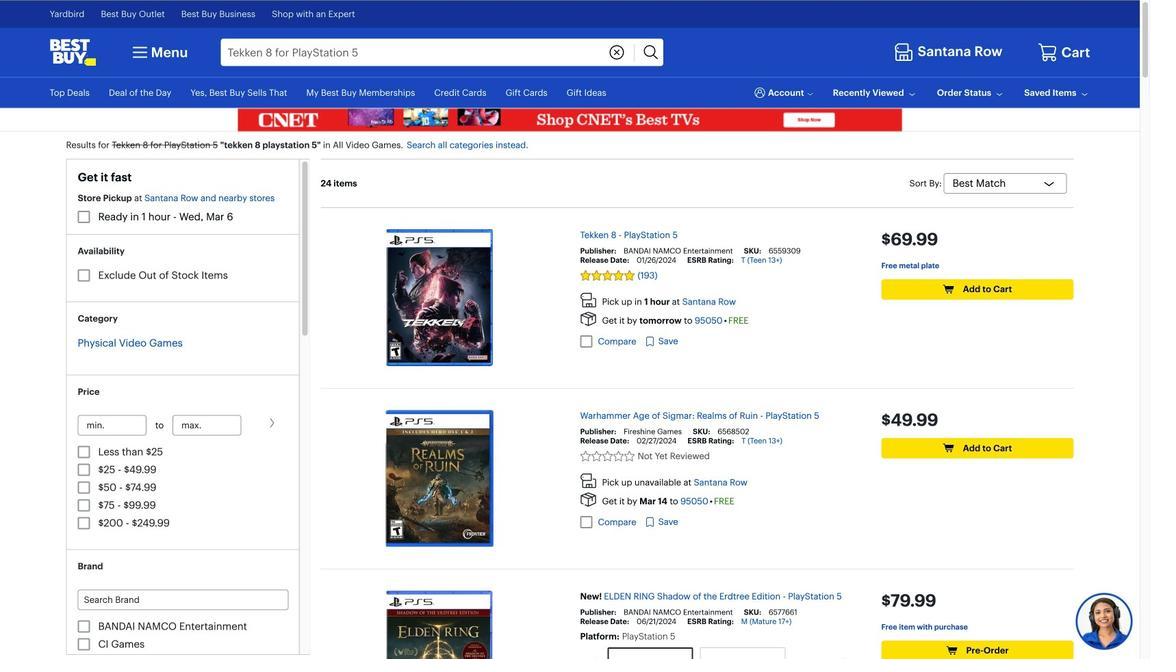Task type: locate. For each thing, give the bounding box(es) containing it.
Maximum Price text field
[[173, 415, 241, 436]]

utility element
[[50, 78, 1091, 108]]

Type to search. Navigate forward to hear suggestions text field
[[221, 39, 605, 66]]

bestbuy.com image
[[50, 39, 96, 66]]

None checkbox
[[580, 336, 593, 348], [580, 516, 593, 529], [580, 336, 593, 348], [580, 516, 593, 529]]

warhammer age of sigmar: realms of ruin - playstation 5 - front_zoom image
[[386, 410, 494, 547]]

Less than $25 checkbox
[[78, 446, 90, 459]]

cart icon image
[[1038, 42, 1059, 63]]

$75 - $99.99 checkbox
[[78, 500, 90, 512]]

BANDAI NAMCO Entertainment checkbox
[[78, 621, 90, 633]]

Minimum Price text field
[[78, 415, 146, 436]]

apply price range image
[[267, 418, 278, 429]]

tekken 8 - playstation 5 - front_zoom image
[[386, 230, 493, 367]]

$25 - $49.99 checkbox
[[78, 464, 90, 476]]

List is populated as you type. Navigate forward to read and select from the list text field
[[78, 590, 289, 611]]

Ready in 1 hour - Wed, Mar 6 checkbox
[[78, 211, 90, 223]]



Task type: describe. For each thing, give the bounding box(es) containing it.
CI Games checkbox
[[78, 639, 90, 651]]

elden ring shadow of the erdtree edition - playstation 5 - front_zoom image
[[387, 591, 493, 660]]

$200 - $249.99 checkbox
[[78, 517, 90, 530]]

best buy help human beacon image
[[1076, 593, 1134, 651]]

advertisement element
[[238, 109, 903, 132]]

$50 - $74.99 checkbox
[[78, 482, 90, 494]]

menu image
[[129, 42, 151, 63]]

Exclude Out of Stock Items checkbox
[[78, 270, 90, 282]]



Task type: vqa. For each thing, say whether or not it's contained in the screenshot.
$50 - $74.99 option
yes



